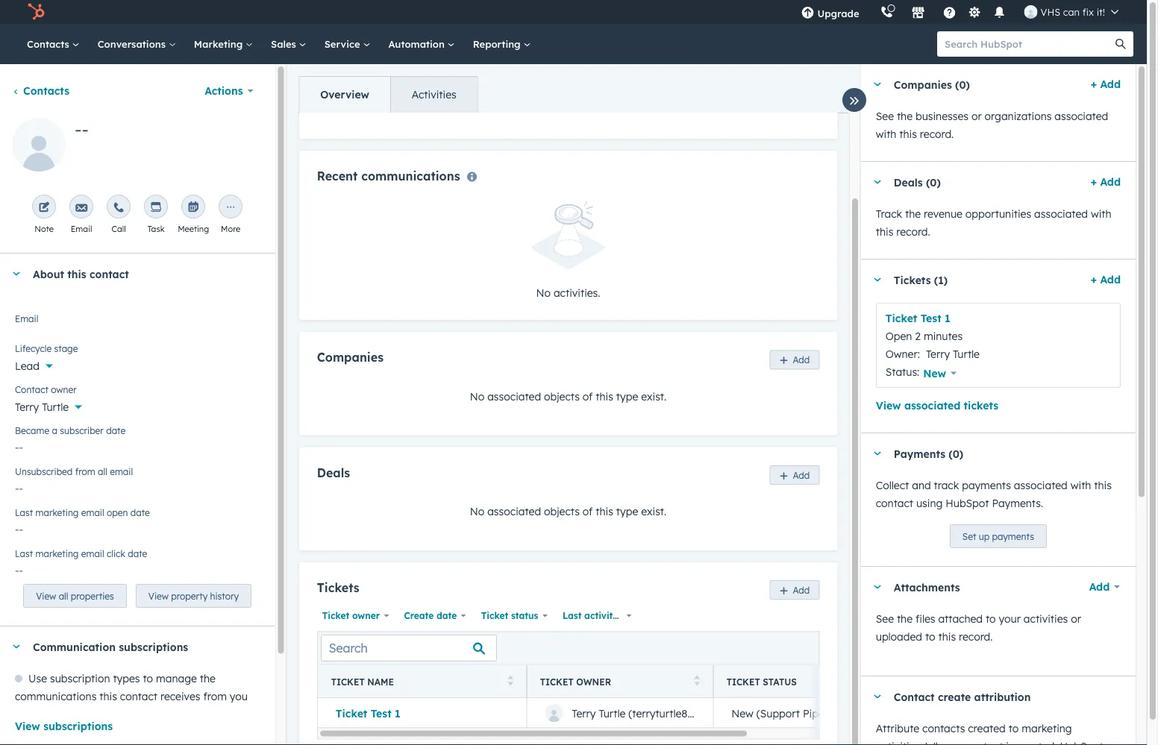 Task type: vqa. For each thing, say whether or not it's contained in the screenshot.
'One'
no



Task type: locate. For each thing, give the bounding box(es) containing it.
email down email icon
[[71, 224, 92, 234]]

0 vertical spatial +
[[1091, 78, 1097, 91]]

caret image up attribute
[[873, 695, 882, 699]]

0 vertical spatial from
[[75, 466, 95, 477]]

last left activity
[[562, 610, 581, 622]]

0 horizontal spatial or
[[972, 110, 982, 123]]

email
[[110, 466, 133, 477], [81, 507, 104, 518], [81, 548, 104, 560]]

0 horizontal spatial new
[[731, 706, 753, 719]]

1 + add from the top
[[1091, 78, 1121, 91]]

businesses
[[916, 110, 969, 123]]

the inside see the files attached to your activities or uploaded to this record.
[[897, 613, 913, 626]]

see down companies (0)
[[876, 110, 894, 123]]

communications
[[361, 168, 460, 183], [15, 691, 97, 704]]

1 horizontal spatial activities.
[[876, 741, 923, 746]]

0 vertical spatial owner
[[51, 384, 77, 395]]

the up uploaded on the bottom of the page
[[897, 613, 913, 626]]

2 vertical spatial record.
[[959, 631, 993, 644]]

upgrade image
[[801, 7, 815, 20]]

from inside 'use subscription types to manage the communications this contact receives from you'
[[203, 691, 227, 704]]

1 vertical spatial 1
[[394, 706, 400, 719]]

1 horizontal spatial from
[[203, 691, 227, 704]]

2 vertical spatial marketing
[[1022, 723, 1073, 736]]

view all properties link
[[23, 585, 127, 608]]

contact down created
[[966, 741, 1004, 746]]

the inside see the businesses or organizations associated with this record.
[[897, 110, 913, 123]]

1 vertical spatial ticket test 1 link
[[335, 706, 508, 719]]

date
[[106, 425, 126, 436], [130, 507, 150, 518], [128, 548, 147, 560], [436, 610, 457, 622], [621, 610, 641, 622]]

0 vertical spatial see
[[876, 110, 894, 123]]

associated inside collect and track payments associated with this contact using hubspot payments.
[[1014, 479, 1068, 492]]

deals for deals
[[317, 465, 350, 480]]

new (support pipeline)
[[731, 706, 845, 719]]

1 vertical spatial terry
[[15, 401, 39, 414]]

payments
[[962, 479, 1011, 492], [993, 531, 1035, 542]]

turtle inside popup button
[[42, 401, 69, 414]]

manage
[[156, 673, 197, 686]]

2 objects from the top
[[544, 505, 580, 518]]

contact
[[90, 267, 129, 281], [876, 497, 914, 510], [120, 691, 158, 704], [966, 741, 1004, 746]]

0 vertical spatial deals
[[894, 176, 923, 189]]

2 vertical spatial +
[[1091, 273, 1097, 286]]

0 vertical spatial 1
[[945, 312, 951, 325]]

lead button
[[15, 352, 260, 376]]

Became a subscriber date text field
[[15, 434, 260, 458]]

view down use
[[15, 720, 40, 733]]

1 no associated objects of this type exist. from the top
[[470, 390, 666, 403]]

1 horizontal spatial test
[[921, 312, 942, 325]]

companies inside dropdown button
[[894, 78, 952, 91]]

all
[[98, 466, 107, 477], [59, 591, 68, 602]]

terry inside open 2 minutes owner: terry turtle
[[926, 348, 950, 361]]

1 see from the top
[[876, 110, 894, 123]]

about this contact button
[[0, 254, 260, 294]]

1 vertical spatial (0)
[[926, 176, 941, 189]]

0 vertical spatial ticket test 1 link
[[886, 312, 951, 325]]

(0) for payments (0)
[[949, 447, 964, 460]]

-
[[75, 118, 82, 140], [82, 118, 89, 140]]

1 horizontal spatial status
[[763, 676, 797, 687]]

marketing up created,
[[1022, 723, 1073, 736]]

view for view property history
[[148, 591, 169, 602]]

1 objects from the top
[[544, 390, 580, 403]]

(0) for deals (0)
[[926, 176, 941, 189]]

+ add button for see the businesses or organizations associated with this record.
[[1091, 75, 1121, 93]]

unsubscribed from all email
[[15, 466, 133, 477]]

caret image left tickets (1) on the right of page
[[873, 278, 882, 282]]

+ add button for track the revenue opportunities associated with this record.
[[1091, 173, 1121, 191]]

to up "is"
[[1009, 723, 1019, 736]]

(0) inside dropdown button
[[956, 78, 970, 91]]

your
[[999, 613, 1021, 626]]

navigation containing overview
[[299, 76, 478, 113]]

communications down use
[[15, 691, 97, 704]]

see
[[876, 110, 894, 123], [876, 613, 894, 626]]

0 vertical spatial status
[[511, 610, 538, 622]]

create date
[[404, 610, 457, 622]]

marketing inside attribute contacts created to marketing activities. when a contact is created, hubspo
[[1022, 723, 1073, 736]]

a right when
[[957, 741, 963, 746]]

owner left create
[[352, 610, 380, 622]]

view inside button
[[15, 720, 40, 733]]

the right manage
[[200, 673, 216, 686]]

activities link
[[390, 77, 478, 113]]

1 vertical spatial of
[[583, 505, 593, 518]]

tickets for tickets
[[317, 580, 359, 595]]

1 horizontal spatial deals
[[894, 176, 923, 189]]

2 of from the top
[[583, 505, 593, 518]]

0 vertical spatial marketing
[[35, 507, 79, 518]]

owner inside popup button
[[352, 610, 380, 622]]

2 + from the top
[[1091, 175, 1097, 188]]

0 horizontal spatial communications
[[15, 691, 97, 704]]

0 vertical spatial payments
[[962, 479, 1011, 492]]

press to sort. element down ticket status popup button
[[507, 675, 513, 688]]

menu item
[[870, 0, 873, 24]]

opportunities
[[966, 208, 1032, 221]]

2 vertical spatial no
[[470, 505, 484, 518]]

contacts link down hubspot link
[[18, 24, 89, 64]]

up
[[979, 531, 990, 542]]

1 add button from the top
[[770, 350, 819, 370]]

no inside alert
[[536, 286, 551, 299]]

last up view all properties link
[[15, 548, 33, 560]]

communication subscriptions
[[33, 641, 188, 654]]

ticket right press to sort. icon
[[727, 676, 760, 687]]

to right types
[[143, 673, 153, 686]]

contact inside dropdown button
[[894, 691, 935, 704]]

(0) up businesses
[[956, 78, 970, 91]]

0 vertical spatial contacts link
[[18, 24, 89, 64]]

1 exist. from the top
[[641, 390, 666, 403]]

2 type from the top
[[616, 505, 638, 518]]

ticket status up (support
[[727, 676, 797, 687]]

caret image left companies (0)
[[873, 82, 882, 86]]

1 vertical spatial contact
[[894, 691, 935, 704]]

ticket test 1
[[886, 312, 951, 325], [335, 706, 400, 719]]

view down 'status:'
[[876, 399, 902, 412]]

subscriptions inside dropdown button
[[119, 641, 188, 654]]

Search HubSpot search field
[[938, 31, 1121, 57]]

0 horizontal spatial deals
[[317, 465, 350, 480]]

no activities. alert
[[317, 201, 819, 302]]

1 down search search field
[[394, 706, 400, 719]]

2 see from the top
[[876, 613, 894, 626]]

activities. inside alert
[[553, 286, 600, 299]]

you
[[230, 691, 248, 704]]

caret image inside attachments dropdown button
[[873, 586, 882, 589]]

1 vertical spatial no
[[470, 390, 484, 403]]

deals (0) button
[[861, 162, 1085, 202]]

0 vertical spatial add button
[[770, 350, 819, 370]]

1 vertical spatial with
[[1091, 208, 1112, 221]]

last
[[15, 507, 33, 518], [15, 548, 33, 560], [562, 610, 581, 622]]

help button
[[937, 0, 963, 24]]

type for deals
[[616, 505, 638, 518]]

1 horizontal spatial email
[[71, 224, 92, 234]]

turtle inside open 2 minutes owner: terry turtle
[[953, 348, 980, 361]]

contacts link
[[18, 24, 89, 64], [12, 84, 69, 97]]

lifecycle
[[15, 343, 52, 354]]

0 vertical spatial + add
[[1091, 78, 1121, 91]]

1 vertical spatial see
[[876, 613, 894, 626]]

1 vertical spatial test
[[370, 706, 391, 719]]

1 horizontal spatial terry
[[572, 706, 596, 719]]

exist.
[[641, 390, 666, 403], [641, 505, 666, 518]]

record. down attached
[[959, 631, 993, 644]]

open 2 minutes owner: terry turtle
[[886, 330, 980, 361]]

1 press to sort. element from the left
[[507, 675, 513, 688]]

see inside see the businesses or organizations associated with this record.
[[876, 110, 894, 123]]

this inside see the files attached to your activities or uploaded to this record.
[[939, 631, 956, 644]]

ticket owner right press to sort. image
[[540, 676, 611, 687]]

view
[[876, 399, 902, 412], [36, 591, 56, 602], [148, 591, 169, 602], [15, 720, 40, 733]]

caret image
[[873, 82, 882, 86], [873, 180, 882, 184], [12, 272, 21, 276], [873, 452, 882, 456]]

0 vertical spatial no
[[536, 286, 551, 299]]

to down files
[[926, 631, 936, 644]]

contact down collect at the right of the page
[[876, 497, 914, 510]]

email left click
[[81, 548, 104, 560]]

1 vertical spatial email
[[81, 507, 104, 518]]

new left (support
[[731, 706, 753, 719]]

last for last marketing email click date
[[15, 548, 33, 560]]

status up press to sort. image
[[511, 610, 538, 622]]

test up minutes
[[921, 312, 942, 325]]

Search search field
[[320, 635, 497, 662]]

ticket owner inside popup button
[[322, 610, 380, 622]]

1 horizontal spatial press to sort. element
[[694, 675, 700, 688]]

ticket owner up search search field
[[322, 610, 380, 622]]

fix
[[1083, 6, 1094, 18]]

new inside popup button
[[924, 367, 947, 380]]

3 + add from the top
[[1091, 273, 1121, 286]]

tickets inside dropdown button
[[894, 273, 931, 286]]

or right activities
[[1071, 613, 1082, 626]]

contact down call on the left top of page
[[90, 267, 129, 281]]

1 horizontal spatial turtle
[[599, 706, 625, 719]]

3 add button from the top
[[770, 581, 819, 600]]

last for last activity date
[[562, 610, 581, 622]]

0 vertical spatial or
[[972, 110, 982, 123]]

2 + add button from the top
[[1091, 173, 1121, 191]]

terry inside popup button
[[15, 401, 39, 414]]

ticket name
[[331, 676, 394, 687]]

press to sort. element up (terryturtle85@gmail.com)
[[694, 675, 700, 688]]

vhs can fix it! button
[[1016, 0, 1128, 24]]

date right click
[[128, 548, 147, 560]]

0 vertical spatial new
[[924, 367, 947, 380]]

ticket test 1 link down the 'name'
[[335, 706, 508, 719]]

caret image up collect at the right of the page
[[873, 452, 882, 456]]

2 exist. from the top
[[641, 505, 666, 518]]

view for view all properties
[[36, 591, 56, 602]]

1 + add button from the top
[[1091, 75, 1121, 93]]

1 vertical spatial type
[[616, 505, 638, 518]]

0 horizontal spatial tickets
[[317, 580, 359, 595]]

1 vertical spatial companies
[[317, 350, 383, 365]]

objects for companies
[[544, 390, 580, 403]]

1 - from the left
[[75, 118, 82, 140]]

contacts up edit popup button
[[23, 84, 69, 97]]

activity
[[584, 610, 618, 622]]

0 vertical spatial exist.
[[641, 390, 666, 403]]

record. inside track the revenue opportunities associated with this record.
[[897, 225, 931, 239]]

ticket test 1 up 2
[[886, 312, 951, 325]]

can
[[1064, 6, 1080, 18]]

0 vertical spatial of
[[583, 390, 593, 403]]

contact for contact owner
[[15, 384, 48, 395]]

press to sort. image
[[507, 675, 513, 686]]

email image
[[75, 202, 87, 214]]

unsubscribed
[[15, 466, 73, 477]]

1 horizontal spatial ticket owner
[[540, 676, 611, 687]]

the left businesses
[[897, 110, 913, 123]]

2 no associated objects of this type exist. from the top
[[470, 505, 666, 518]]

see inside see the files attached to your activities or uploaded to this record.
[[876, 613, 894, 626]]

0 horizontal spatial owner
[[51, 384, 77, 395]]

see up uploaded on the bottom of the page
[[876, 613, 894, 626]]

actions
[[205, 84, 243, 97]]

1 + from the top
[[1091, 78, 1097, 91]]

caret image left the communication
[[12, 645, 21, 649]]

no for companies
[[470, 390, 484, 403]]

0 vertical spatial record.
[[920, 128, 954, 141]]

about this contact
[[33, 267, 129, 281]]

2 vertical spatial turtle
[[599, 706, 625, 719]]

activities. inside attribute contacts created to marketing activities. when a contact is created, hubspo
[[876, 741, 923, 746]]

view subscriptions
[[15, 720, 113, 733]]

contact up terry turtle
[[15, 384, 48, 395]]

1 vertical spatial exist.
[[641, 505, 666, 518]]

email for click
[[81, 548, 104, 560]]

1 horizontal spatial or
[[1071, 613, 1082, 626]]

marketing for last marketing email click date
[[35, 548, 79, 560]]

ticket up ticket name
[[322, 610, 349, 622]]

1 horizontal spatial all
[[98, 466, 107, 477]]

record. down businesses
[[920, 128, 954, 141]]

0 vertical spatial activities.
[[553, 286, 600, 299]]

contact up attribute
[[894, 691, 935, 704]]

marketing
[[35, 507, 79, 518], [35, 548, 79, 560], [1022, 723, 1073, 736]]

owner down last activity date popup button
[[576, 676, 611, 687]]

help image
[[943, 7, 957, 20]]

last inside popup button
[[562, 610, 581, 622]]

marketing down unsubscribed in the left of the page
[[35, 507, 79, 518]]

contact inside dropdown button
[[90, 267, 129, 281]]

types
[[113, 673, 140, 686]]

type for companies
[[616, 390, 638, 403]]

1 horizontal spatial ticket test 1
[[886, 312, 951, 325]]

1 vertical spatial + add button
[[1091, 173, 1121, 191]]

caret image inside payments (0) dropdown button
[[873, 452, 882, 456]]

communications right recent
[[361, 168, 460, 183]]

the inside track the revenue opportunities associated with this record.
[[905, 208, 921, 221]]

sales
[[271, 38, 299, 50]]

all left 'properties'
[[59, 591, 68, 602]]

caret image left about
[[12, 272, 21, 276]]

0 vertical spatial turtle
[[953, 348, 980, 361]]

1 of from the top
[[583, 390, 593, 403]]

contacts link up edit popup button
[[12, 84, 69, 97]]

associated
[[1055, 110, 1109, 123], [1035, 208, 1088, 221], [487, 390, 541, 403], [905, 399, 961, 412], [1014, 479, 1068, 492], [487, 505, 541, 518]]

caret image inside communication subscriptions dropdown button
[[12, 645, 21, 649]]

contact down types
[[120, 691, 158, 704]]

(0) up track
[[949, 447, 964, 460]]

view left property on the bottom left
[[148, 591, 169, 602]]

no for deals
[[470, 505, 484, 518]]

caret image inside about this contact dropdown button
[[12, 272, 21, 276]]

1 vertical spatial no associated objects of this type exist.
[[470, 505, 666, 518]]

vhs can fix it!
[[1041, 6, 1106, 18]]

caret image up track on the right of the page
[[873, 180, 882, 184]]

email for open
[[81, 507, 104, 518]]

1 vertical spatial add button
[[770, 465, 819, 485]]

communications inside 'use subscription types to manage the communications this contact receives from you'
[[15, 691, 97, 704]]

add inside popup button
[[1090, 581, 1110, 594]]

recent
[[317, 168, 357, 183]]

contact
[[15, 384, 48, 395], [894, 691, 935, 704]]

contact for contact create attribution
[[894, 691, 935, 704]]

payments inside collect and track payments associated with this contact using hubspot payments.
[[962, 479, 1011, 492]]

tickets left (1) at the top
[[894, 273, 931, 286]]

2 - from the left
[[82, 118, 89, 140]]

marketing up view all properties link
[[35, 548, 79, 560]]

caret image inside companies (0) dropdown button
[[873, 82, 882, 86]]

contacts
[[923, 723, 966, 736]]

type
[[616, 390, 638, 403], [616, 505, 638, 518]]

is
[[1007, 741, 1014, 746]]

payments right up in the right of the page
[[993, 531, 1035, 542]]

reporting
[[473, 38, 524, 50]]

0 horizontal spatial subscriptions
[[43, 720, 113, 733]]

email up lifecycle
[[15, 313, 38, 324]]

press to sort. element for ticket owner
[[694, 675, 700, 688]]

view associated tickets
[[876, 399, 999, 412]]

with inside track the revenue opportunities associated with this record.
[[1091, 208, 1112, 221]]

uploaded
[[876, 631, 923, 644]]

caret image for deals
[[873, 180, 882, 184]]

companies (0)
[[894, 78, 970, 91]]

0 horizontal spatial all
[[59, 591, 68, 602]]

notifications image
[[993, 7, 1007, 20]]

with for collect and track payments associated with this contact using hubspot payments.
[[1071, 479, 1092, 492]]

subscriptions down subscription
[[43, 720, 113, 733]]

1 horizontal spatial tickets
[[894, 273, 931, 286]]

0 horizontal spatial a
[[52, 425, 57, 436]]

search button
[[1109, 31, 1134, 57]]

ticket owner
[[322, 610, 380, 622], [540, 676, 611, 687]]

caret image for companies
[[873, 82, 882, 86]]

record. down track on the right of the page
[[897, 225, 931, 239]]

deals (0)
[[894, 176, 941, 189]]

caret image inside tickets (1) dropdown button
[[873, 278, 882, 282]]

+ for associated
[[1091, 78, 1097, 91]]

marketplaces button
[[903, 0, 934, 24]]

press to sort. element for ticket name
[[507, 675, 513, 688]]

press to sort. element
[[507, 675, 513, 688], [694, 675, 700, 688]]

tickets up ticket owner popup button
[[317, 580, 359, 595]]

ticket down ticket name
[[335, 706, 367, 719]]

1 type from the top
[[616, 390, 638, 403]]

subscriptions inside button
[[43, 720, 113, 733]]

navigation
[[299, 76, 478, 113]]

payments up hubspot
[[962, 479, 1011, 492]]

ticket owner button
[[317, 606, 393, 626]]

status up (support
[[763, 676, 797, 687]]

0 vertical spatial test
[[921, 312, 942, 325]]

no associated objects of this type exist. for deals
[[470, 505, 666, 518]]

history
[[210, 591, 239, 602]]

or inside see the businesses or organizations associated with this record.
[[972, 110, 982, 123]]

1 vertical spatial or
[[1071, 613, 1082, 626]]

0 vertical spatial terry
[[926, 348, 950, 361]]

terry for terry turtle (terryturtle85@gmail.com)
[[572, 706, 596, 719]]

meeting
[[178, 224, 209, 234]]

caret image for contact create attribution
[[873, 695, 882, 699]]

see for see the businesses or organizations associated with this record.
[[876, 110, 894, 123]]

to
[[986, 613, 996, 626], [926, 631, 936, 644], [143, 673, 153, 686], [1009, 723, 1019, 736]]

all down became a subscriber date text box
[[98, 466, 107, 477]]

0 vertical spatial with
[[876, 128, 897, 141]]

the for files
[[897, 613, 913, 626]]

this
[[900, 128, 917, 141], [876, 225, 894, 239], [67, 267, 86, 281], [596, 390, 613, 403], [1095, 479, 1112, 492], [596, 505, 613, 518], [939, 631, 956, 644], [99, 691, 117, 704]]

a right the became at the left bottom
[[52, 425, 57, 436]]

subscriptions up manage
[[119, 641, 188, 654]]

caret image inside contact create attribution dropdown button
[[873, 695, 882, 699]]

2 add button from the top
[[770, 465, 819, 485]]

1 vertical spatial ticket status
[[727, 676, 797, 687]]

status inside popup button
[[511, 610, 538, 622]]

email left open
[[81, 507, 104, 518]]

1 vertical spatial from
[[203, 691, 227, 704]]

from up last marketing email open date
[[75, 466, 95, 477]]

Last marketing email open date text field
[[15, 516, 260, 540]]

set up payments
[[963, 531, 1035, 542]]

owner up terry turtle
[[51, 384, 77, 395]]

more image
[[225, 202, 237, 214]]

1 vertical spatial +
[[1091, 175, 1097, 188]]

from left "you"
[[203, 691, 227, 704]]

ticket test 1 down ticket name
[[335, 706, 400, 719]]

hubspot
[[946, 497, 989, 510]]

1 vertical spatial owner
[[352, 610, 380, 622]]

objects for deals
[[544, 505, 580, 518]]

0 vertical spatial ticket owner
[[322, 610, 380, 622]]

or down companies (0) dropdown button
[[972, 110, 982, 123]]

1 horizontal spatial owner
[[352, 610, 380, 622]]

caret image for communication subscriptions
[[12, 645, 21, 649]]

menu
[[791, 0, 1129, 24]]

last down unsubscribed in the left of the page
[[15, 507, 33, 518]]

(0) up revenue
[[926, 176, 941, 189]]

collect and track payments associated with this contact using hubspot payments.
[[876, 479, 1112, 510]]

deals inside dropdown button
[[894, 176, 923, 189]]

1 horizontal spatial new
[[924, 367, 947, 380]]

ticket test 1 link up 2
[[886, 312, 951, 325]]

0 vertical spatial email
[[71, 224, 92, 234]]

0 vertical spatial objects
[[544, 390, 580, 403]]

2 + add from the top
[[1091, 175, 1121, 188]]

contacts down hubspot link
[[27, 38, 72, 50]]

terry for terry turtle
[[15, 401, 39, 414]]

caret image
[[873, 278, 882, 282], [873, 586, 882, 589], [12, 645, 21, 649], [873, 695, 882, 699]]

call image
[[113, 202, 125, 214]]

1 vertical spatial + add
[[1091, 175, 1121, 188]]

see the files attached to your activities or uploaded to this record.
[[876, 613, 1082, 644]]

caret image left attachments
[[873, 586, 882, 589]]

date right activity
[[621, 610, 641, 622]]

last for last marketing email open date
[[15, 507, 33, 518]]

1 up minutes
[[945, 312, 951, 325]]

1 vertical spatial subscriptions
[[43, 720, 113, 733]]

email down became a subscriber date text box
[[110, 466, 133, 477]]

test down the 'name'
[[370, 706, 391, 719]]

2 vertical spatial last
[[562, 610, 581, 622]]

contact inside collect and track payments associated with this contact using hubspot payments.
[[876, 497, 914, 510]]

the for revenue
[[905, 208, 921, 221]]

2 horizontal spatial terry
[[926, 348, 950, 361]]

view all properties
[[36, 591, 114, 602]]

caret image inside deals (0) dropdown button
[[873, 180, 882, 184]]

turtle for terry turtle (terryturtle85@gmail.com)
[[599, 706, 625, 719]]

new down open 2 minutes owner: terry turtle
[[924, 367, 947, 380]]

note
[[35, 224, 54, 234]]

0 vertical spatial ticket test 1
[[886, 312, 951, 325]]

1 horizontal spatial 1
[[945, 312, 951, 325]]

owner
[[51, 384, 77, 395], [352, 610, 380, 622], [576, 676, 611, 687]]

2 vertical spatial add button
[[770, 581, 819, 600]]

status:
[[886, 366, 920, 379]]

note image
[[38, 202, 50, 214]]

subscriptions
[[119, 641, 188, 654], [43, 720, 113, 733]]

0 vertical spatial contact
[[15, 384, 48, 395]]

2 press to sort. element from the left
[[694, 675, 700, 688]]

0 horizontal spatial turtle
[[42, 401, 69, 414]]

the right track on the right of the page
[[905, 208, 921, 221]]

to left your
[[986, 613, 996, 626]]

notifications button
[[987, 0, 1013, 24]]

recent communications
[[317, 168, 460, 183]]

view left 'properties'
[[36, 591, 56, 602]]

companies for companies
[[317, 350, 383, 365]]

pipeline)
[[803, 706, 845, 719]]

with inside collect and track payments associated with this contact using hubspot payments.
[[1071, 479, 1092, 492]]

add button
[[770, 350, 819, 370], [770, 465, 819, 485], [770, 581, 819, 600]]

0 horizontal spatial ticket status
[[481, 610, 538, 622]]

sales link
[[262, 24, 316, 64]]

companies for companies (0)
[[894, 78, 952, 91]]

ticket status up press to sort. image
[[481, 610, 538, 622]]

to inside 'use subscription types to manage the communications this contact receives from you'
[[143, 673, 153, 686]]



Task type: describe. For each thing, give the bounding box(es) containing it.
3 + from the top
[[1091, 273, 1097, 286]]

the for businesses
[[897, 110, 913, 123]]

about
[[33, 267, 64, 281]]

hubspot image
[[27, 3, 45, 21]]

created,
[[1017, 741, 1058, 746]]

conversations link
[[89, 24, 185, 64]]

caret image for about
[[12, 272, 21, 276]]

terry turtle button
[[15, 393, 260, 417]]

contact create attribution button
[[861, 677, 1121, 717]]

use
[[28, 673, 47, 686]]

add button for deals
[[770, 465, 819, 485]]

turtle for terry turtle
[[42, 401, 69, 414]]

1 vertical spatial status
[[763, 676, 797, 687]]

add button
[[1080, 573, 1121, 602]]

1 vertical spatial contacts
[[23, 84, 69, 97]]

more
[[221, 224, 241, 234]]

associated inside track the revenue opportunities associated with this record.
[[1035, 208, 1088, 221]]

receives
[[160, 691, 200, 704]]

see for see the files attached to your activities or uploaded to this record.
[[876, 613, 894, 626]]

1 vertical spatial ticket owner
[[540, 676, 611, 687]]

deals for deals (0)
[[894, 176, 923, 189]]

0 horizontal spatial from
[[75, 466, 95, 477]]

subscriptions for view subscriptions
[[43, 720, 113, 733]]

with for track the revenue opportunities associated with this record.
[[1091, 208, 1112, 221]]

and
[[912, 479, 931, 492]]

contact inside 'use subscription types to manage the communications this contact receives from you'
[[120, 691, 158, 704]]

marketing link
[[185, 24, 262, 64]]

click
[[107, 548, 125, 560]]

revenue
[[924, 208, 963, 221]]

payments (0)
[[894, 447, 964, 460]]

new button
[[920, 366, 961, 381]]

2
[[915, 330, 921, 343]]

hubspot link
[[18, 3, 56, 21]]

subscriptions for communication subscriptions
[[119, 641, 188, 654]]

1 horizontal spatial ticket status
[[727, 676, 797, 687]]

subscriber
[[60, 425, 104, 436]]

create date button
[[399, 606, 470, 626]]

set up payments link
[[950, 525, 1047, 549]]

3 + add button from the top
[[1091, 271, 1121, 289]]

edit button
[[12, 118, 66, 177]]

date right create
[[436, 610, 457, 622]]

task image
[[150, 202, 162, 214]]

became a subscriber date
[[15, 425, 126, 436]]

--
[[75, 118, 89, 140]]

marketing
[[194, 38, 246, 50]]

ticket right press to sort. image
[[540, 676, 573, 687]]

terry turtle
[[15, 401, 69, 414]]

this inside dropdown button
[[67, 267, 86, 281]]

press to sort. image
[[694, 675, 700, 686]]

(support
[[756, 706, 800, 719]]

exist. for deals
[[641, 505, 666, 518]]

1 horizontal spatial ticket test 1 link
[[886, 312, 951, 325]]

this inside see the businesses or organizations associated with this record.
[[900, 128, 917, 141]]

tickets (1)
[[894, 273, 948, 286]]

1 vertical spatial contacts link
[[12, 84, 69, 97]]

files
[[916, 613, 936, 626]]

ticket status inside popup button
[[481, 610, 538, 622]]

with inside see the businesses or organizations associated with this record.
[[876, 128, 897, 141]]

payments.
[[992, 497, 1044, 510]]

last marketing email click date
[[15, 548, 147, 560]]

overview link
[[300, 77, 390, 113]]

calling icon image
[[881, 6, 894, 19]]

view for view subscriptions
[[15, 720, 40, 733]]

activities
[[1024, 613, 1068, 626]]

open
[[107, 507, 128, 518]]

attribute
[[876, 723, 920, 736]]

calling icon button
[[875, 2, 900, 22]]

last activity date button
[[557, 606, 641, 626]]

view for view associated tickets
[[876, 399, 902, 412]]

attribute contacts created to marketing activities. when a contact is created, hubspo
[[876, 723, 1104, 746]]

+ add for with
[[1091, 175, 1121, 188]]

collect
[[876, 479, 909, 492]]

or inside see the files attached to your activities or uploaded to this record.
[[1071, 613, 1082, 626]]

owner:
[[886, 348, 920, 361]]

this inside 'use subscription types to manage the communications this contact receives from you'
[[99, 691, 117, 704]]

settings image
[[968, 6, 982, 20]]

tickets (1) button
[[861, 260, 1085, 300]]

of for companies
[[583, 390, 593, 403]]

settings link
[[966, 4, 984, 20]]

no associated objects of this type exist. for companies
[[470, 390, 666, 403]]

associated inside see the businesses or organizations associated with this record.
[[1055, 110, 1109, 123]]

Last marketing email click date text field
[[15, 557, 260, 581]]

payments (0) button
[[861, 434, 1115, 474]]

search image
[[1116, 39, 1126, 49]]

a inside attribute contacts created to marketing activities. when a contact is created, hubspo
[[957, 741, 963, 746]]

service link
[[316, 24, 380, 64]]

meeting image
[[187, 202, 199, 214]]

track
[[876, 208, 903, 221]]

this inside collect and track payments associated with this contact using hubspot payments.
[[1095, 479, 1112, 492]]

vhs
[[1041, 6, 1061, 18]]

tickets for tickets (1)
[[894, 273, 931, 286]]

ticket up open
[[886, 312, 918, 325]]

contact inside attribute contacts created to marketing activities. when a contact is created, hubspo
[[966, 741, 1004, 746]]

of for deals
[[583, 505, 593, 518]]

open
[[886, 330, 913, 343]]

view subscriptions button
[[15, 718, 113, 736]]

actions button
[[195, 76, 263, 106]]

lifecycle stage
[[15, 343, 78, 354]]

all inside view all properties link
[[59, 591, 68, 602]]

when
[[926, 741, 954, 746]]

add button for companies
[[770, 350, 819, 370]]

record. inside see the files attached to your activities or uploaded to this record.
[[959, 631, 993, 644]]

ticket right create date popup button
[[481, 610, 508, 622]]

task
[[148, 224, 165, 234]]

add button for tickets
[[770, 581, 819, 600]]

terry turtle image
[[1025, 5, 1038, 19]]

last activity date
[[562, 610, 641, 622]]

exist. for companies
[[641, 390, 666, 403]]

2 vertical spatial owner
[[576, 676, 611, 687]]

(1)
[[934, 273, 948, 286]]

0 vertical spatial all
[[98, 466, 107, 477]]

1 for bottom ticket test 1 "link"
[[394, 706, 400, 719]]

activities
[[412, 88, 457, 101]]

no activities.
[[536, 286, 600, 299]]

new for new
[[924, 367, 947, 380]]

0 vertical spatial contacts
[[27, 38, 72, 50]]

attachments button
[[861, 567, 1074, 608]]

0 vertical spatial email
[[110, 466, 133, 477]]

terry turtle (terryturtle85@gmail.com)
[[572, 706, 759, 719]]

last marketing email open date
[[15, 507, 150, 518]]

marketplaces image
[[912, 7, 925, 20]]

see the businesses or organizations associated with this record.
[[876, 110, 1109, 141]]

caret image for attachments
[[873, 586, 882, 589]]

contact owner
[[15, 384, 77, 395]]

date right open
[[130, 507, 150, 518]]

caret image for payments
[[873, 452, 882, 456]]

automation
[[388, 38, 448, 50]]

0 horizontal spatial email
[[15, 313, 38, 324]]

attached
[[939, 613, 983, 626]]

reporting link
[[464, 24, 540, 64]]

record. inside see the businesses or organizations associated with this record.
[[920, 128, 954, 141]]

payments
[[894, 447, 946, 460]]

+ add for associated
[[1091, 78, 1121, 91]]

menu containing vhs can fix it!
[[791, 0, 1129, 24]]

1 vertical spatial payments
[[993, 531, 1035, 542]]

set
[[963, 531, 977, 542]]

new for new (support pipeline)
[[731, 706, 753, 719]]

communication
[[33, 641, 116, 654]]

1 vertical spatial ticket test 1
[[335, 706, 400, 719]]

property
[[171, 591, 208, 602]]

organizations
[[985, 110, 1052, 123]]

0 vertical spatial a
[[52, 425, 57, 436]]

caret image for tickets (1)
[[873, 278, 882, 282]]

(0) for companies (0)
[[956, 78, 970, 91]]

1 for rightmost ticket test 1 "link"
[[945, 312, 951, 325]]

tickets
[[964, 399, 999, 412]]

date down terry turtle popup button on the bottom of page
[[106, 425, 126, 436]]

attachments
[[894, 581, 961, 594]]

the inside 'use subscription types to manage the communications this contact receives from you'
[[200, 673, 216, 686]]

marketing for last marketing email open date
[[35, 507, 79, 518]]

stage
[[54, 343, 78, 354]]

view associated tickets link
[[876, 397, 999, 415]]

0 horizontal spatial test
[[370, 706, 391, 719]]

ticket left the 'name'
[[331, 676, 364, 687]]

this inside track the revenue opportunities associated with this record.
[[876, 225, 894, 239]]

0 vertical spatial communications
[[361, 168, 460, 183]]

companies (0) button
[[861, 64, 1085, 105]]

+ for with
[[1091, 175, 1097, 188]]

attribution
[[975, 691, 1031, 704]]

service
[[324, 38, 363, 50]]

to inside attribute contacts created to marketing activities. when a contact is created, hubspo
[[1009, 723, 1019, 736]]

Unsubscribed from all email text field
[[15, 475, 260, 499]]

contact create attribution
[[894, 691, 1031, 704]]



